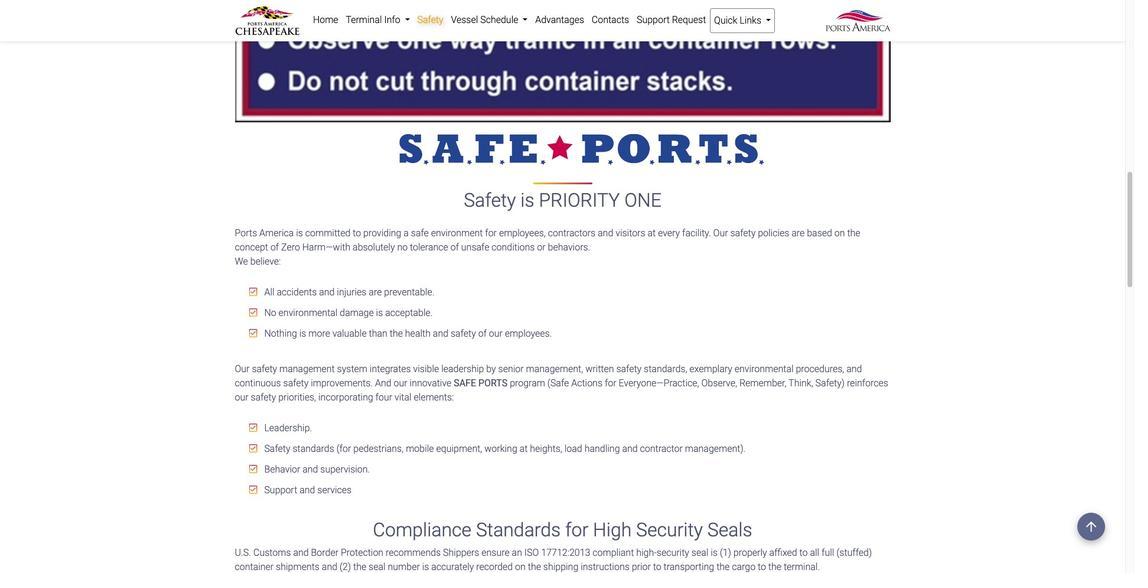 Task type: vqa. For each thing, say whether or not it's contained in the screenshot.
check square image for All accidents and injuries are preventable.
yes



Task type: locate. For each thing, give the bounding box(es) containing it.
2 vertical spatial our
[[235, 392, 249, 403]]

our up the vital on the bottom left
[[394, 377, 408, 389]]

integrates
[[370, 363, 411, 374]]

conditions
[[492, 242, 535, 253]]

safety for safety
[[417, 14, 444, 25]]

2 check square image from the top
[[249, 423, 257, 432]]

to inside ports america is committed to providing a safe environment for employees, contractors and visitors at every facility. our safety policies are based on the concept         of zero harm—with absolutely no tolerance of unsafe conditions or behaviors. we believe:
[[353, 227, 361, 239]]

nothing is more valuable than the health and safety of our employees.
[[262, 328, 552, 339]]

recommends
[[386, 547, 441, 558]]

0 vertical spatial for
[[485, 227, 497, 239]]

improvements.
[[311, 377, 373, 389]]

0 horizontal spatial safety
[[264, 443, 290, 454]]

check square image left behavior
[[249, 464, 257, 474]]

0 horizontal spatial support
[[264, 484, 297, 496]]

1 vertical spatial seal
[[369, 561, 386, 573]]

america
[[259, 227, 294, 239]]

program (safe actions for everyone—practice, observe,         remember, think, safety) reinforces our safety priorities, incorporating four vital elements:
[[235, 377, 889, 403]]

high
[[593, 519, 632, 541]]

2 horizontal spatial of
[[478, 328, 487, 339]]

safety up priorities,
[[283, 377, 309, 389]]

support request
[[637, 14, 706, 25]]

2 horizontal spatial for
[[605, 377, 617, 389]]

our inside our safety management system integrates visible leadership by senior management, written safety standards,         exemplary environmental procedures, and continuous safety improvements. and our innovative
[[235, 363, 250, 374]]

1 horizontal spatial on
[[835, 227, 845, 239]]

check square image left support and services
[[249, 485, 257, 494]]

to right prior
[[653, 561, 662, 573]]

2 vertical spatial check square image
[[249, 444, 257, 453]]

actions
[[571, 377, 603, 389]]

our right 'facility.'
[[714, 227, 728, 239]]

on inside ports america is committed to providing a safe environment for employees, contractors and visitors at every facility. our safety policies are based on the concept         of zero harm—with absolutely no tolerance of unsafe conditions or behaviors. we believe:
[[835, 227, 845, 239]]

our inside program (safe actions for everyone—practice, observe,         remember, think, safety) reinforces our safety priorities, incorporating four vital elements:
[[235, 392, 249, 403]]

1 vertical spatial are
[[369, 286, 382, 298]]

behavior
[[264, 464, 300, 475]]

(1)
[[720, 547, 731, 558]]

1 horizontal spatial environmental
[[735, 363, 794, 374]]

info
[[384, 14, 400, 25]]

support down behavior
[[264, 484, 297, 496]]

and down border
[[322, 561, 337, 573]]

behaviors.
[[548, 242, 591, 253]]

1 horizontal spatial are
[[792, 227, 805, 239]]

no
[[397, 242, 408, 253]]

nothing
[[264, 328, 297, 339]]

check square image
[[249, 308, 257, 317], [249, 328, 257, 338], [249, 464, 257, 474], [249, 485, 257, 494]]

2 vertical spatial safety
[[264, 443, 290, 454]]

program
[[510, 377, 545, 389]]

valuable
[[333, 328, 367, 339]]

safety down continuous
[[251, 392, 276, 403]]

for down written
[[605, 377, 617, 389]]

support for support request
[[637, 14, 670, 25]]

3 check square image from the top
[[249, 444, 257, 453]]

contractor
[[640, 443, 683, 454]]

prior
[[632, 561, 651, 573]]

(safe
[[548, 377, 569, 389]]

support left request
[[637, 14, 670, 25]]

and inside our safety management system integrates visible leadership by senior management, written safety standards,         exemplary environmental procedures, and continuous safety improvements. and our innovative
[[847, 363, 862, 374]]

protection
[[341, 547, 384, 558]]

employees,
[[499, 227, 546, 239]]

1 vertical spatial check square image
[[249, 423, 257, 432]]

safety left vessel
[[417, 14, 444, 25]]

accidents
[[277, 286, 317, 298]]

0 horizontal spatial for
[[485, 227, 497, 239]]

instructions
[[581, 561, 630, 573]]

0 horizontal spatial on
[[515, 561, 526, 573]]

absolutely
[[353, 242, 395, 253]]

1 vertical spatial for
[[605, 377, 617, 389]]

our
[[714, 227, 728, 239], [235, 363, 250, 374]]

0 horizontal spatial at
[[520, 443, 528, 454]]

2 check square image from the top
[[249, 328, 257, 338]]

services
[[317, 484, 352, 496]]

on right based
[[835, 227, 845, 239]]

ports america is committed to providing a safe environment for employees, contractors and visitors at every facility. our safety policies are based on the concept         of zero harm—with absolutely no tolerance of unsafe conditions or behaviors. we believe:
[[235, 227, 861, 267]]

1 vertical spatial on
[[515, 561, 526, 573]]

home
[[313, 14, 338, 25]]

0 vertical spatial safety
[[417, 14, 444, 25]]

safety for safety is priority one
[[464, 189, 516, 212]]

support
[[637, 14, 670, 25], [264, 484, 297, 496]]

observe,
[[702, 377, 737, 389]]

the right based
[[848, 227, 861, 239]]

senior
[[498, 363, 524, 374]]

1 vertical spatial support
[[264, 484, 297, 496]]

our
[[489, 328, 503, 339], [394, 377, 408, 389], [235, 392, 249, 403]]

0 horizontal spatial seal
[[369, 561, 386, 573]]

0 vertical spatial at
[[648, 227, 656, 239]]

at left the heights,
[[520, 443, 528, 454]]

seal up transporting
[[692, 547, 709, 558]]

and up reinforces on the right of page
[[847, 363, 862, 374]]

our for safety
[[235, 392, 249, 403]]

handling
[[585, 443, 620, 454]]

is up zero in the left of the page
[[296, 227, 303, 239]]

innovative
[[410, 377, 452, 389]]

2 horizontal spatial safety
[[464, 189, 516, 212]]

to up absolutely
[[353, 227, 361, 239]]

safety up employees,
[[464, 189, 516, 212]]

acceptable.
[[385, 307, 433, 318]]

to
[[353, 227, 361, 239], [800, 547, 808, 558], [653, 561, 662, 573], [758, 561, 766, 573]]

check square image for behavior and supervision.
[[249, 464, 257, 474]]

equipment,
[[436, 443, 482, 454]]

at
[[648, 227, 656, 239], [520, 443, 528, 454]]

0 vertical spatial seal
[[692, 547, 709, 558]]

for
[[485, 227, 497, 239], [605, 377, 617, 389], [565, 519, 589, 541]]

1 vertical spatial our
[[394, 377, 408, 389]]

check square image for support and services
[[249, 485, 257, 494]]

visitors
[[616, 227, 646, 239]]

to right "cargo"
[[758, 561, 766, 573]]

1 horizontal spatial at
[[648, 227, 656, 239]]

are left based
[[792, 227, 805, 239]]

0 vertical spatial our
[[714, 227, 728, 239]]

our inside ports america is committed to providing a safe environment for employees, contractors and visitors at every facility. our safety policies are based on the concept         of zero harm—with absolutely no tolerance of unsafe conditions or behaviors. we believe:
[[714, 227, 728, 239]]

vessel
[[451, 14, 478, 25]]

written
[[586, 363, 614, 374]]

safety left policies
[[731, 227, 756, 239]]

load
[[565, 443, 582, 454]]

is up employees,
[[521, 189, 535, 212]]

are right injuries
[[369, 286, 382, 298]]

0 vertical spatial are
[[792, 227, 805, 239]]

1 horizontal spatial support
[[637, 14, 670, 25]]

on down an
[[515, 561, 526, 573]]

seal
[[692, 547, 709, 558], [369, 561, 386, 573]]

shippers
[[443, 547, 479, 558]]

0 horizontal spatial our
[[235, 392, 249, 403]]

vessel schedule
[[451, 14, 521, 25]]

at left every
[[648, 227, 656, 239]]

environmental up remember,
[[735, 363, 794, 374]]

go to top image
[[1078, 513, 1106, 541]]

1 horizontal spatial for
[[565, 519, 589, 541]]

for up 17712:2013
[[565, 519, 589, 541]]

check square image left nothing
[[249, 328, 257, 338]]

1 horizontal spatial our
[[394, 377, 408, 389]]

system
[[337, 363, 368, 374]]

0 vertical spatial check square image
[[249, 287, 257, 297]]

the inside ports america is committed to providing a safe environment for employees, contractors and visitors at every facility. our safety policies are based on the concept         of zero harm—with absolutely no tolerance of unsafe conditions or behaviors. we believe:
[[848, 227, 861, 239]]

quick links
[[714, 15, 764, 26]]

1 check square image from the top
[[249, 308, 257, 317]]

support inside support request link
[[637, 14, 670, 25]]

our safety management system integrates visible leadership by senior management, written safety standards,         exemplary environmental procedures, and continuous safety improvements. and our innovative
[[235, 363, 862, 389]]

home link
[[309, 8, 342, 32]]

and
[[598, 227, 613, 239], [319, 286, 335, 298], [433, 328, 449, 339], [847, 363, 862, 374], [622, 443, 638, 454], [303, 464, 318, 475], [300, 484, 315, 496], [293, 547, 309, 558], [322, 561, 337, 573]]

safety)
[[816, 377, 845, 389]]

and left 'visitors'
[[598, 227, 613, 239]]

seals
[[708, 519, 753, 541]]

of down environment
[[451, 242, 459, 253]]

for up unsafe in the left top of the page
[[485, 227, 497, 239]]

our left employees.
[[489, 328, 503, 339]]

check square image
[[249, 287, 257, 297], [249, 423, 257, 432], [249, 444, 257, 453]]

0 horizontal spatial our
[[235, 363, 250, 374]]

2 horizontal spatial our
[[489, 328, 503, 339]]

3 check square image from the top
[[249, 464, 257, 474]]

all accidents and injuries are preventable.
[[262, 286, 435, 298]]

all
[[264, 286, 274, 298]]

and inside ports america is committed to providing a safe environment for employees, contractors and visitors at every facility. our safety policies are based on the concept         of zero harm—with absolutely no tolerance of unsafe conditions or behaviors. we believe:
[[598, 227, 613, 239]]

environmental up more
[[279, 307, 338, 318]]

our up continuous
[[235, 363, 250, 374]]

1 check square image from the top
[[249, 287, 257, 297]]

terminal info
[[346, 14, 403, 25]]

is down recommends
[[422, 561, 429, 573]]

on
[[835, 227, 845, 239], [515, 561, 526, 573]]

support and services
[[262, 484, 352, 496]]

check square image left no
[[249, 308, 257, 317]]

are inside ports america is committed to providing a safe environment for employees, contractors and visitors at every facility. our safety policies are based on the concept         of zero harm—with absolutely no tolerance of unsafe conditions or behaviors. we believe:
[[792, 227, 805, 239]]

is
[[521, 189, 535, 212], [296, 227, 303, 239], [376, 307, 383, 318], [299, 328, 306, 339], [711, 547, 718, 558], [422, 561, 429, 573]]

our down continuous
[[235, 392, 249, 403]]

1 vertical spatial our
[[235, 363, 250, 374]]

0 horizontal spatial environmental
[[279, 307, 338, 318]]

safety up behavior
[[264, 443, 290, 454]]

of up "by" on the bottom of page
[[478, 328, 487, 339]]

1 horizontal spatial our
[[714, 227, 728, 239]]

of down america
[[271, 242, 279, 253]]

standards
[[293, 443, 334, 454]]

0 vertical spatial our
[[489, 328, 503, 339]]

more
[[309, 328, 330, 339]]

1 vertical spatial safety
[[464, 189, 516, 212]]

safe ports
[[454, 377, 508, 389]]

zero
[[281, 242, 300, 253]]

transporting
[[664, 561, 714, 573]]

4 check square image from the top
[[249, 485, 257, 494]]

of
[[271, 242, 279, 253], [451, 242, 459, 253], [478, 328, 487, 339]]

1 horizontal spatial safety
[[417, 14, 444, 25]]

tolerance
[[410, 242, 448, 253]]

1 vertical spatial environmental
[[735, 363, 794, 374]]

leadership
[[441, 363, 484, 374]]

our for employees.
[[489, 328, 503, 339]]

check square image for no environmental damage is acceptable.
[[249, 308, 257, 317]]

employees.
[[505, 328, 552, 339]]

1 horizontal spatial of
[[451, 242, 459, 253]]

0 vertical spatial on
[[835, 227, 845, 239]]

a
[[404, 227, 409, 239]]

and down behavior and supervision.
[[300, 484, 315, 496]]

0 horizontal spatial are
[[369, 286, 382, 298]]

is up than on the left bottom of page
[[376, 307, 383, 318]]

mobile
[[406, 443, 434, 454]]

border
[[311, 547, 339, 558]]

0 vertical spatial support
[[637, 14, 670, 25]]

safe
[[454, 377, 476, 389]]

check square image for safety standards (for pedestrians, mobile equipment, working at heights, load handling and contractor management).
[[249, 444, 257, 453]]

customs
[[253, 547, 291, 558]]

seal down protection
[[369, 561, 386, 573]]



Task type: describe. For each thing, give the bounding box(es) containing it.
1 vertical spatial at
[[520, 443, 528, 454]]

than
[[369, 328, 388, 339]]

on inside u.s. customs and border protection recommends shippers ensure an iso 17712:2013 compliant high-security seal is (1) properly affixed to all full (stuffed) container shipments and (2) the seal number is accurately recorded on the shipping instructions prior to transporting the cargo to the terminal.
[[515, 561, 526, 573]]

supervision.
[[320, 464, 370, 475]]

safety right written
[[617, 363, 642, 374]]

otr driver terminal rules image
[[235, 0, 891, 123]]

support request link
[[633, 8, 710, 32]]

is inside ports america is committed to providing a safe environment for employees, contractors and visitors at every facility. our safety policies are based on the concept         of zero harm—with absolutely no tolerance of unsafe conditions or behaviors. we believe:
[[296, 227, 303, 239]]

procedures,
[[796, 363, 845, 374]]

safety is priority one
[[464, 189, 662, 212]]

harm—with
[[302, 242, 350, 253]]

committed
[[305, 227, 351, 239]]

safety up continuous
[[252, 363, 277, 374]]

health
[[405, 328, 431, 339]]

security
[[657, 547, 689, 558]]

vital
[[395, 392, 412, 403]]

behavior and supervision.
[[262, 464, 370, 475]]

2 vertical spatial for
[[565, 519, 589, 541]]

leadership.
[[262, 422, 312, 434]]

for inside ports america is committed to providing a safe environment for employees, contractors and visitors at every facility. our safety policies are based on the concept         of zero harm—with absolutely no tolerance of unsafe conditions or behaviors. we believe:
[[485, 227, 497, 239]]

check square image for nothing is more valuable than the health and safety of our employees.
[[249, 328, 257, 338]]

safe
[[411, 227, 429, 239]]

and right handling
[[622, 443, 638, 454]]

all
[[810, 547, 820, 558]]

compliance
[[373, 519, 472, 541]]

contacts link
[[588, 8, 633, 32]]

pedestrians,
[[353, 443, 404, 454]]

believe:
[[250, 256, 281, 267]]

management
[[280, 363, 335, 374]]

ports
[[235, 227, 257, 239]]

advantages
[[535, 14, 584, 25]]

check square image for leadership.
[[249, 423, 257, 432]]

at inside ports america is committed to providing a safe environment for employees, contractors and visitors at every facility. our safety policies are based on the concept         of zero harm—with absolutely no tolerance of unsafe conditions or behaviors. we believe:
[[648, 227, 656, 239]]

working
[[485, 443, 517, 454]]

contractors
[[548, 227, 596, 239]]

think,
[[789, 377, 813, 389]]

request
[[672, 14, 706, 25]]

contacts
[[592, 14, 629, 25]]

the down the affixed
[[769, 561, 782, 573]]

heights,
[[530, 443, 562, 454]]

the down iso
[[528, 561, 541, 573]]

safety inside ports america is committed to providing a safe environment for employees, contractors and visitors at every facility. our safety policies are based on the concept         of zero harm—with absolutely no tolerance of unsafe conditions or behaviors. we believe:
[[731, 227, 756, 239]]

(2)
[[340, 561, 351, 573]]

injuries
[[337, 286, 367, 298]]

and left injuries
[[319, 286, 335, 298]]

management).
[[685, 443, 746, 454]]

for inside program (safe actions for everyone—practice, observe,         remember, think, safety) reinforces our safety priorities, incorporating four vital elements:
[[605, 377, 617, 389]]

shipping
[[543, 561, 579, 573]]

our inside our safety management system integrates visible leadership by senior management, written safety standards,         exemplary environmental procedures, and continuous safety improvements. and our innovative
[[394, 377, 408, 389]]

support for support and services
[[264, 484, 297, 496]]

0 horizontal spatial of
[[271, 242, 279, 253]]

elements:
[[414, 392, 454, 403]]

incorporating
[[318, 392, 373, 403]]

vessel schedule link
[[447, 8, 532, 32]]

compliance standards for high security seals
[[373, 519, 753, 541]]

environmental inside our safety management system integrates visible leadership by senior management, written safety standards,         exemplary environmental procedures, and continuous safety improvements. and our innovative
[[735, 363, 794, 374]]

recorded
[[476, 561, 513, 573]]

u.s.
[[235, 547, 251, 558]]

priorities,
[[278, 392, 316, 403]]

the down (1)
[[717, 561, 730, 573]]

accurately
[[431, 561, 474, 573]]

0 vertical spatial environmental
[[279, 307, 338, 318]]

based
[[807, 227, 832, 239]]

four
[[376, 392, 392, 403]]

every
[[658, 227, 680, 239]]

ensure
[[482, 547, 510, 558]]

iso
[[525, 547, 539, 558]]

and down standards
[[303, 464, 318, 475]]

no environmental damage is acceptable.
[[262, 307, 433, 318]]

remember,
[[740, 377, 787, 389]]

to left all
[[800, 547, 808, 558]]

safety link
[[414, 8, 447, 32]]

management,
[[526, 363, 583, 374]]

(for
[[337, 443, 351, 454]]

and right health
[[433, 328, 449, 339]]

everyone—practice,
[[619, 377, 699, 389]]

policies
[[758, 227, 790, 239]]

check square image for all accidents and injuries are preventable.
[[249, 287, 257, 297]]

safety for safety standards (for pedestrians, mobile equipment, working at heights, load handling and contractor management).
[[264, 443, 290, 454]]

terminal info link
[[342, 8, 414, 32]]

is left (1)
[[711, 547, 718, 558]]

preventable.
[[384, 286, 435, 298]]

we
[[235, 256, 248, 267]]

safety up the leadership
[[451, 328, 476, 339]]

standards
[[476, 519, 561, 541]]

safety standards (for pedestrians, mobile equipment, working at heights, load handling and contractor management).
[[262, 443, 746, 454]]

the right than on the left bottom of page
[[390, 328, 403, 339]]

or
[[537, 242, 546, 253]]

terminal.
[[784, 561, 820, 573]]

1 horizontal spatial seal
[[692, 547, 709, 558]]

(stuffed)
[[837, 547, 872, 558]]

the down protection
[[353, 561, 366, 573]]

number
[[388, 561, 420, 573]]

an
[[512, 547, 522, 558]]

container
[[235, 561, 274, 573]]

u.s. customs and border protection recommends shippers ensure an iso 17712:2013 compliant high-security seal is (1) properly affixed to all full (stuffed) container shipments and (2) the seal number is accurately recorded on the shipping instructions prior to transporting the cargo to the terminal.
[[235, 547, 872, 573]]

and up shipments
[[293, 547, 309, 558]]

compliant
[[593, 547, 634, 558]]

cargo
[[732, 561, 756, 573]]

and
[[375, 377, 392, 389]]

shipments
[[276, 561, 320, 573]]

providing
[[363, 227, 401, 239]]

quick
[[714, 15, 738, 26]]

17712:2013
[[541, 547, 591, 558]]

links
[[740, 15, 762, 26]]

ports
[[479, 377, 508, 389]]

safety inside program (safe actions for everyone—practice, observe,         remember, think, safety) reinforces our safety priorities, incorporating four vital elements:
[[251, 392, 276, 403]]

one
[[625, 189, 662, 212]]

advantages link
[[532, 8, 588, 32]]

is left more
[[299, 328, 306, 339]]



